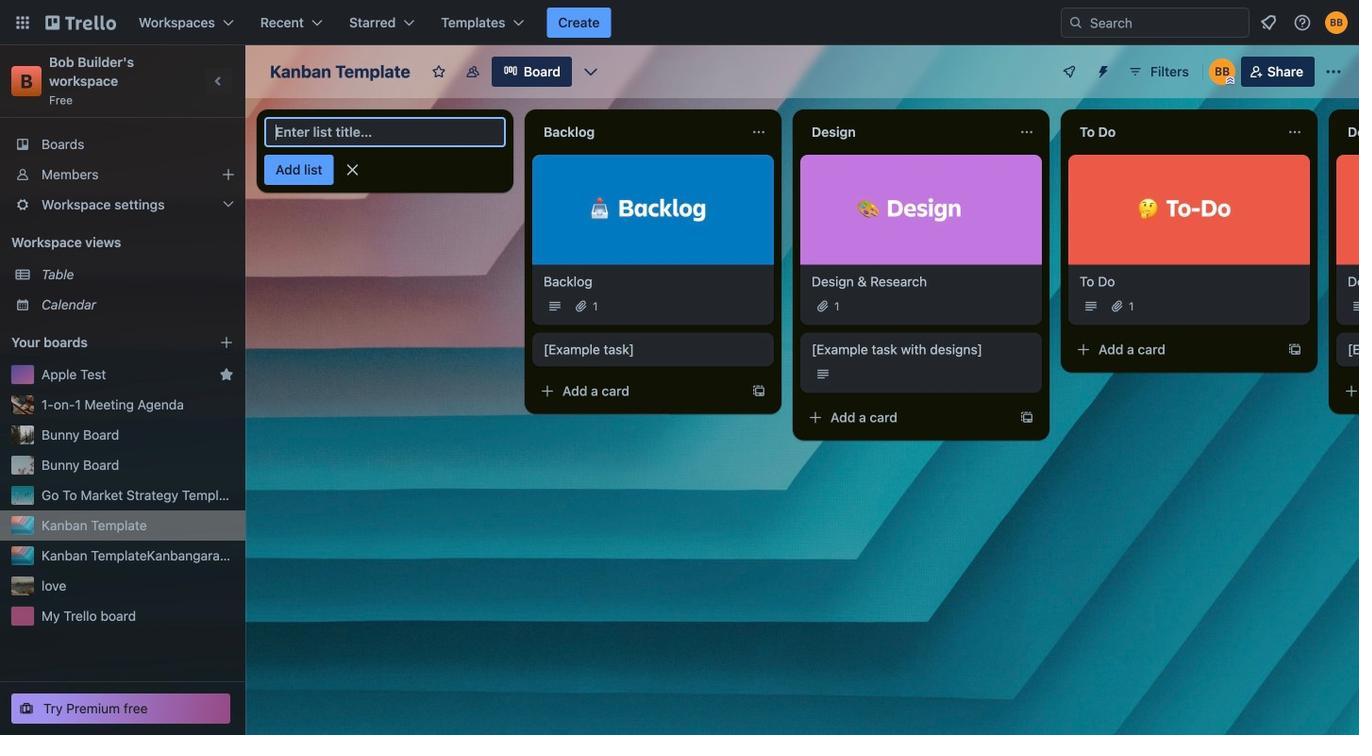 Task type: locate. For each thing, give the bounding box(es) containing it.
cancel list editing image
[[343, 160, 362, 179]]

bob builder (bobbuilder40) image right the open information menu image on the right top of page
[[1325, 11, 1348, 34]]

create from template… image
[[1287, 342, 1303, 357], [751, 384, 766, 399], [1019, 410, 1035, 425]]

bob builder (bobbuilder40) image down search field
[[1209, 59, 1235, 85]]

0 horizontal spatial create from template… image
[[751, 384, 766, 399]]

add board image
[[219, 335, 234, 350]]

None text field
[[532, 117, 744, 147], [1069, 117, 1280, 147], [1337, 117, 1359, 147], [532, 117, 744, 147], [1069, 117, 1280, 147], [1337, 117, 1359, 147]]

Enter list title… text field
[[264, 117, 506, 147]]

workspace visible image
[[465, 64, 480, 79]]

your boards with 9 items element
[[11, 331, 191, 354]]

1 horizontal spatial create from template… image
[[1019, 410, 1035, 425]]

bob builder (bobbuilder40) image
[[1325, 11, 1348, 34], [1209, 59, 1235, 85]]

0 notifications image
[[1257, 11, 1280, 34]]

1 vertical spatial bob builder (bobbuilder40) image
[[1209, 59, 1235, 85]]

primary element
[[0, 0, 1359, 45]]

0 horizontal spatial bob builder (bobbuilder40) image
[[1209, 59, 1235, 85]]

2 horizontal spatial create from template… image
[[1287, 342, 1303, 357]]

2 vertical spatial create from template… image
[[1019, 410, 1035, 425]]

None text field
[[800, 117, 1012, 147]]

back to home image
[[45, 8, 116, 38]]

open information menu image
[[1293, 13, 1312, 32]]

1 horizontal spatial bob builder (bobbuilder40) image
[[1325, 11, 1348, 34]]

workspace navigation collapse icon image
[[206, 68, 232, 94]]

this member is an admin of this board. image
[[1226, 76, 1234, 85]]

1 vertical spatial create from template… image
[[751, 384, 766, 399]]



Task type: describe. For each thing, give the bounding box(es) containing it.
search image
[[1069, 15, 1084, 30]]

Board name text field
[[261, 57, 420, 87]]

0 vertical spatial create from template… image
[[1287, 342, 1303, 357]]

Search field
[[1084, 9, 1249, 36]]

automation image
[[1088, 57, 1115, 83]]

star or unstar board image
[[431, 64, 446, 79]]

show menu image
[[1324, 62, 1343, 81]]

starred icon image
[[219, 367, 234, 382]]

power ups image
[[1062, 64, 1077, 79]]

0 vertical spatial bob builder (bobbuilder40) image
[[1325, 11, 1348, 34]]

customize views image
[[581, 62, 600, 81]]



Task type: vqa. For each thing, say whether or not it's contained in the screenshot.
Bob Builder (bobbuilder40) image to the bottom
yes



